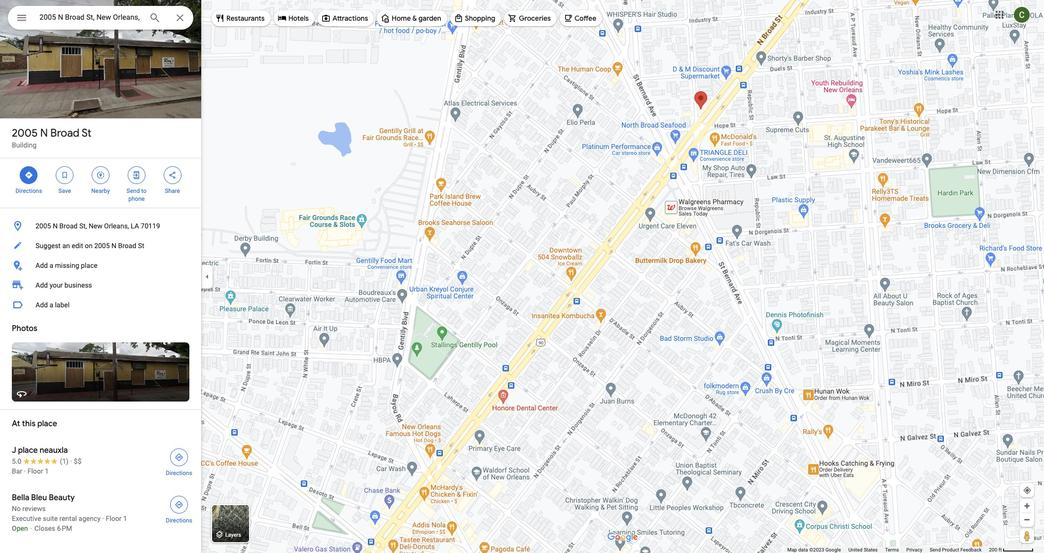 Task type: vqa. For each thing, say whether or not it's contained in the screenshot.


Task type: locate. For each thing, give the bounding box(es) containing it.
zoom out image
[[1024, 516, 1031, 524]]

2 vertical spatial broad
[[118, 242, 136, 250]]

2005 n broad st main content
[[0, 0, 201, 553]]

None field
[[39, 11, 141, 23]]

at
[[12, 419, 20, 429]]

la
[[131, 222, 139, 230]]

0 vertical spatial directions button
[[160, 446, 198, 477]]

executive
[[12, 515, 41, 523]]

n
[[40, 126, 48, 140], [53, 222, 58, 230], [112, 242, 116, 250]]

1 vertical spatial ·
[[24, 467, 26, 475]]

2005 n broad st building
[[12, 126, 91, 149]]

2005 up suggest
[[36, 222, 51, 230]]

a
[[50, 262, 53, 269], [50, 301, 53, 309]]

2005 right the on
[[94, 242, 110, 250]]

place
[[81, 262, 98, 269], [37, 419, 57, 429], [18, 446, 38, 456]]

 button
[[8, 6, 36, 32]]

1 vertical spatial floor
[[106, 515, 122, 523]]

2 directions button from the top
[[160, 493, 198, 525]]

add for add a missing place
[[36, 262, 48, 269]]

1 horizontal spatial 1
[[123, 515, 127, 523]]

2005
[[12, 126, 38, 140], [36, 222, 51, 230], [94, 242, 110, 250]]

floor right agency
[[106, 515, 122, 523]]

0 vertical spatial add
[[36, 262, 48, 269]]

map
[[788, 547, 798, 553]]

floor inside bella bleu beauty no reviews executive suite rental agency · floor 1 open ⋅ closes 6 pm
[[106, 515, 122, 523]]

2 add from the top
[[36, 281, 48, 289]]

3 add from the top
[[36, 301, 48, 309]]

1 horizontal spatial floor
[[106, 515, 122, 523]]

2005 for st
[[12, 126, 38, 140]]

· left price: moderate 'image'
[[70, 457, 72, 465]]

zoom in image
[[1024, 502, 1031, 510]]

broad
[[50, 126, 79, 140], [59, 222, 78, 230], [118, 242, 136, 250]]

directions down directions icon
[[166, 517, 192, 524]]

st inside suggest an edit on 2005 n broad st button
[[138, 242, 144, 250]]

google
[[826, 547, 842, 553]]

place down the on
[[81, 262, 98, 269]]

0 vertical spatial place
[[81, 262, 98, 269]]

coffee button
[[560, 6, 603, 30]]

add left the your
[[36, 281, 48, 289]]

1 horizontal spatial st
[[138, 242, 144, 250]]

0 vertical spatial 2005
[[12, 126, 38, 140]]

2 horizontal spatial n
[[112, 242, 116, 250]]

broad up 
[[50, 126, 79, 140]]

send product feedback
[[930, 547, 982, 553]]

reviews
[[22, 505, 46, 513]]

1 vertical spatial st
[[138, 242, 144, 250]]

1 down 5.0 stars 1 reviews image
[[45, 467, 49, 475]]

· inside bella bleu beauty no reviews executive suite rental agency · floor 1 open ⋅ closes 6 pm
[[102, 515, 104, 523]]

1 vertical spatial n
[[53, 222, 58, 230]]

0 vertical spatial send
[[127, 188, 140, 194]]

new
[[89, 222, 102, 230]]

beauty
[[49, 493, 75, 503]]

add a label button
[[0, 295, 201, 315]]

restaurants button
[[212, 6, 271, 30]]

0 horizontal spatial n
[[40, 126, 48, 140]]

directions down 
[[16, 188, 42, 194]]

0 vertical spatial st
[[82, 126, 91, 140]]

2 horizontal spatial ·
[[102, 515, 104, 523]]

1 vertical spatial a
[[50, 301, 53, 309]]

1 vertical spatial directions
[[166, 470, 192, 477]]

footer containing map data ©2023 google
[[788, 547, 990, 553]]

st
[[82, 126, 91, 140], [138, 242, 144, 250]]

2 vertical spatial directions
[[166, 517, 192, 524]]

1 vertical spatial 2005
[[36, 222, 51, 230]]

directions image
[[175, 500, 184, 509]]

broad for st,
[[59, 222, 78, 230]]

broad down la
[[118, 242, 136, 250]]

1 add from the top
[[36, 262, 48, 269]]

1 horizontal spatial ·
[[70, 457, 72, 465]]

bella
[[12, 493, 29, 503]]

0 horizontal spatial 1
[[45, 467, 49, 475]]

0 vertical spatial n
[[40, 126, 48, 140]]

floor down 5.0 stars 1 reviews image
[[27, 467, 43, 475]]

send inside send to phone
[[127, 188, 140, 194]]

6 pm
[[57, 525, 72, 533]]

add down suggest
[[36, 262, 48, 269]]

0 horizontal spatial floor
[[27, 467, 43, 475]]

· right "bar"
[[24, 467, 26, 475]]

send for send to phone
[[127, 188, 140, 194]]

directions image
[[175, 453, 184, 462]]

add left 'label'
[[36, 301, 48, 309]]

1 horizontal spatial send
[[930, 547, 941, 553]]

1 directions button from the top
[[160, 446, 198, 477]]

2 vertical spatial ·
[[102, 515, 104, 523]]

states
[[864, 547, 878, 553]]

broad for st
[[50, 126, 79, 140]]

terms button
[[886, 547, 900, 553]]

phone
[[128, 195, 145, 202]]

orleans,
[[104, 222, 129, 230]]

⋅
[[30, 525, 33, 533]]

coffee
[[575, 14, 597, 23]]

an
[[62, 242, 70, 250]]

restaurants
[[227, 14, 265, 23]]

layers
[[225, 532, 241, 539]]

add your business link
[[0, 275, 201, 295]]

·
[[70, 457, 72, 465], [24, 467, 26, 475], [102, 515, 104, 523]]

directions inside the actions for 2005 n broad st region
[[16, 188, 42, 194]]

 search field
[[8, 6, 193, 32]]


[[24, 170, 33, 181]]

send up phone
[[127, 188, 140, 194]]

send
[[127, 188, 140, 194], [930, 547, 941, 553]]

feedback
[[961, 547, 982, 553]]

2 vertical spatial add
[[36, 301, 48, 309]]

send inside button
[[930, 547, 941, 553]]

st,
[[79, 222, 87, 230]]

1 vertical spatial add
[[36, 281, 48, 289]]

1 horizontal spatial n
[[53, 222, 58, 230]]

nearby
[[91, 188, 110, 194]]

j place neauxla
[[12, 446, 68, 456]]

a left missing
[[50, 262, 53, 269]]

place right this
[[37, 419, 57, 429]]

a left 'label'
[[50, 301, 53, 309]]


[[132, 170, 141, 181]]

broad left st,
[[59, 222, 78, 230]]

product
[[943, 547, 960, 553]]

home & garden
[[392, 14, 442, 23]]

your
[[50, 281, 63, 289]]

n inside 2005 n broad st building
[[40, 126, 48, 140]]

send left product
[[930, 547, 941, 553]]

1 vertical spatial directions button
[[160, 493, 198, 525]]

add
[[36, 262, 48, 269], [36, 281, 48, 289], [36, 301, 48, 309]]

1 vertical spatial broad
[[59, 222, 78, 230]]

0 vertical spatial broad
[[50, 126, 79, 140]]

0 vertical spatial directions
[[16, 188, 42, 194]]

suite
[[43, 515, 58, 523]]

0 vertical spatial a
[[50, 262, 53, 269]]

1 vertical spatial 1
[[123, 515, 127, 523]]

bar
[[12, 467, 22, 475]]

2005 up building
[[12, 126, 38, 140]]

1 vertical spatial send
[[930, 547, 941, 553]]

0 horizontal spatial st
[[82, 126, 91, 140]]

(1)
[[60, 457, 69, 465]]

st inside 2005 n broad st building
[[82, 126, 91, 140]]

· right agency
[[102, 515, 104, 523]]

place right j at the bottom left of the page
[[18, 446, 38, 456]]

rental
[[59, 515, 77, 523]]

directions down directions image
[[166, 470, 192, 477]]

0 horizontal spatial send
[[127, 188, 140, 194]]

directions
[[16, 188, 42, 194], [166, 470, 192, 477], [166, 517, 192, 524]]

directions button for bella bleu beauty
[[160, 493, 198, 525]]

2 a from the top
[[50, 301, 53, 309]]

edit
[[72, 242, 83, 250]]

united
[[849, 547, 863, 553]]

footer
[[788, 547, 990, 553]]

add a missing place
[[36, 262, 98, 269]]

from your device image
[[1024, 486, 1032, 495]]

groceries button
[[505, 6, 557, 30]]

this
[[22, 419, 36, 429]]

0 vertical spatial 1
[[45, 467, 49, 475]]

200
[[990, 547, 998, 553]]

hotels
[[289, 14, 309, 23]]

united states
[[849, 547, 878, 553]]

broad inside 2005 n broad st building
[[50, 126, 79, 140]]

1 a from the top
[[50, 262, 53, 269]]

&
[[413, 14, 417, 23]]

2005 inside 2005 n broad st building
[[12, 126, 38, 140]]

1 right agency
[[123, 515, 127, 523]]

add a label
[[36, 301, 70, 309]]



Task type: describe. For each thing, give the bounding box(es) containing it.
ft
[[999, 547, 1003, 553]]

send to phone
[[127, 188, 147, 202]]

200 ft button
[[990, 547, 1034, 553]]

place inside the add a missing place button
[[81, 262, 98, 269]]

j
[[12, 446, 16, 456]]

garden
[[419, 14, 442, 23]]

0 horizontal spatial ·
[[24, 467, 26, 475]]

add your business
[[36, 281, 92, 289]]

map data ©2023 google
[[788, 547, 842, 553]]

shopping button
[[450, 6, 502, 30]]

hotels button
[[274, 6, 315, 30]]

2005 n broad st, new orleans, la 70119
[[36, 222, 160, 230]]

2 vertical spatial place
[[18, 446, 38, 456]]

bar · floor 1
[[12, 467, 49, 475]]

suggest
[[36, 242, 61, 250]]

actions for 2005 n broad st region
[[0, 158, 201, 208]]

home & garden button
[[377, 6, 447, 30]]

1 vertical spatial place
[[37, 419, 57, 429]]

missing
[[55, 262, 79, 269]]

suggest an edit on 2005 n broad st
[[36, 242, 144, 250]]

united states button
[[849, 547, 878, 553]]

terms
[[886, 547, 900, 553]]

directions button for j place neauxla
[[160, 446, 198, 477]]

add for add your business
[[36, 281, 48, 289]]

privacy
[[907, 547, 923, 553]]

attractions button
[[318, 6, 374, 30]]

home
[[392, 14, 411, 23]]

label
[[55, 301, 70, 309]]

2005 for st,
[[36, 222, 51, 230]]

$$
[[74, 457, 82, 465]]

privacy button
[[907, 547, 923, 553]]

attractions
[[333, 14, 368, 23]]

google account: christina overa  
(christinaovera9@gmail.com) image
[[1015, 7, 1030, 23]]

· $$
[[70, 457, 82, 465]]

2 vertical spatial n
[[112, 242, 116, 250]]

send product feedback button
[[930, 547, 982, 553]]

n for st,
[[53, 222, 58, 230]]

5.0 stars 1 reviews image
[[12, 457, 69, 466]]

bleu
[[31, 493, 47, 503]]

5.0
[[12, 457, 21, 465]]


[[60, 170, 69, 181]]

closes
[[34, 525, 55, 533]]

at this place
[[12, 419, 57, 429]]

business
[[65, 281, 92, 289]]

1 inside bella bleu beauty no reviews executive suite rental agency · floor 1 open ⋅ closes 6 pm
[[123, 515, 127, 523]]

show street view coverage image
[[1021, 529, 1035, 543]]

2 vertical spatial 2005
[[94, 242, 110, 250]]

photos
[[12, 324, 37, 334]]

©2023
[[810, 547, 825, 553]]

no
[[12, 505, 21, 513]]

price: moderate image
[[74, 457, 82, 465]]

building
[[12, 141, 37, 149]]

0 vertical spatial ·
[[70, 457, 72, 465]]

a for missing
[[50, 262, 53, 269]]

to
[[141, 188, 147, 194]]

agency
[[79, 515, 101, 523]]

0 vertical spatial floor
[[27, 467, 43, 475]]

shopping
[[465, 14, 496, 23]]

add a missing place button
[[0, 256, 201, 275]]

a for label
[[50, 301, 53, 309]]

footer inside google maps element
[[788, 547, 990, 553]]

2005 n broad st, new orleans, la 70119 button
[[0, 216, 201, 236]]

add for add a label
[[36, 301, 48, 309]]

200 ft
[[990, 547, 1003, 553]]


[[168, 170, 177, 181]]

open
[[12, 525, 28, 533]]

suggest an edit on 2005 n broad st button
[[0, 236, 201, 256]]

save
[[58, 188, 71, 194]]

share
[[165, 188, 180, 194]]

on
[[85, 242, 93, 250]]

collapse side panel image
[[202, 271, 213, 282]]

n for st
[[40, 126, 48, 140]]

2005 N Broad St, New Orleans, LA 70119 field
[[8, 6, 193, 30]]

send for send product feedback
[[930, 547, 941, 553]]

groceries
[[519, 14, 551, 23]]

bella bleu beauty no reviews executive suite rental agency · floor 1 open ⋅ closes 6 pm
[[12, 493, 127, 533]]

none field inside 2005 n broad st, new orleans, la 70119 field
[[39, 11, 141, 23]]

neauxla
[[40, 446, 68, 456]]


[[16, 11, 28, 25]]

directions for j place neauxla
[[166, 470, 192, 477]]

directions for bella bleu beauty
[[166, 517, 192, 524]]

google maps element
[[0, 0, 1045, 553]]

data
[[799, 547, 809, 553]]


[[96, 170, 105, 181]]

70119
[[141, 222, 160, 230]]



